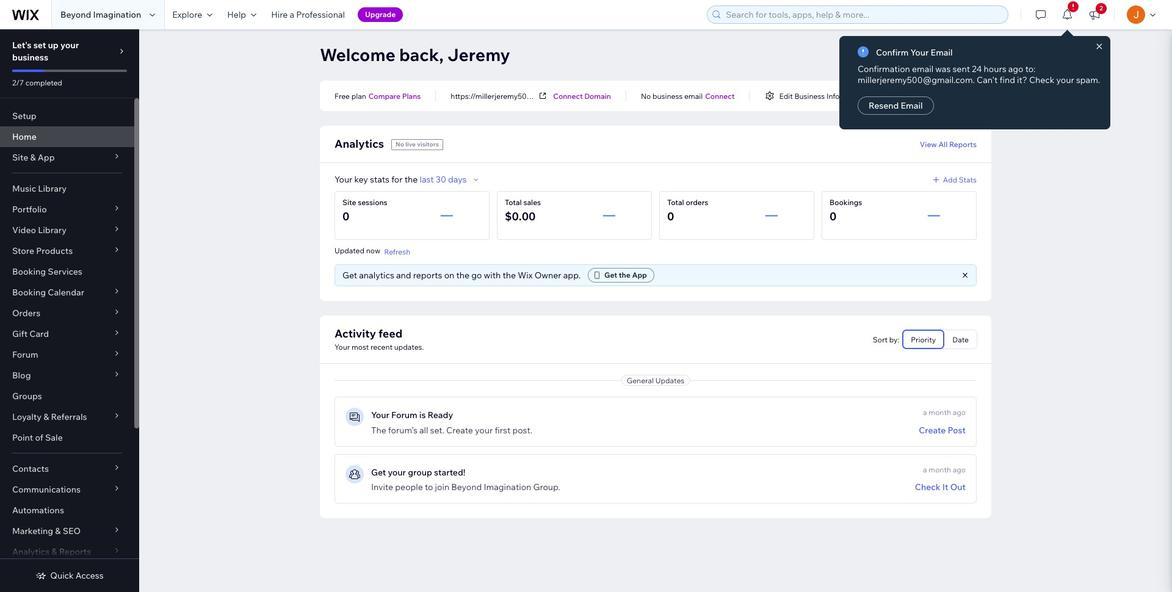 Task type: describe. For each thing, give the bounding box(es) containing it.
check inside confirmation email was sent 24 hours ago to: millerjeremy500@gmail.com. can't find it? check your spam.
[[1030, 75, 1055, 85]]

your inside activity feed your most recent updates.
[[335, 343, 350, 352]]

1 vertical spatial imagination
[[484, 482, 532, 493]]

1 create from the left
[[446, 425, 473, 436]]

loyalty & referrals
[[12, 412, 87, 423]]

post
[[948, 425, 966, 436]]

group
[[408, 467, 432, 478]]

music library
[[12, 183, 67, 194]]

2
[[1100, 4, 1103, 12]]

2/7
[[12, 78, 24, 87]]

no business email connect
[[641, 91, 735, 100]]

blog button
[[0, 365, 134, 386]]

analytics for analytics
[[335, 137, 384, 151]]

invite people to join beyond imagination group.
[[371, 482, 561, 493]]

professional
[[296, 9, 345, 20]]

24
[[972, 64, 982, 75]]

total sales
[[505, 198, 541, 207]]

Search for tools, apps, help & more... field
[[722, 6, 1005, 23]]

hire a professional
[[271, 9, 345, 20]]

a month ago for post
[[923, 408, 966, 417]]

spam.
[[1077, 75, 1101, 85]]

let's
[[12, 40, 31, 51]]

gift card
[[12, 329, 49, 340]]

& for site
[[30, 152, 36, 163]]

on
[[444, 270, 455, 281]]

30
[[436, 174, 446, 185]]

home link
[[0, 126, 134, 147]]

updates.
[[394, 343, 424, 352]]

hours
[[984, 64, 1007, 75]]

contacts button
[[0, 459, 134, 479]]

ago inside confirmation email was sent 24 hours ago to: millerjeremy500@gmail.com. can't find it? check your spam.
[[1009, 64, 1024, 75]]

free plan compare plans
[[335, 91, 421, 100]]

hire
[[271, 9, 288, 20]]

gift card button
[[0, 324, 134, 344]]

get for get analytics and reports on the go with the wix owner app.
[[343, 270, 357, 281]]

marketing & seo button
[[0, 521, 134, 542]]

create post
[[919, 425, 966, 436]]

last 30 days button
[[420, 174, 481, 185]]

resend email
[[869, 100, 923, 111]]

music
[[12, 183, 36, 194]]

calendar
[[48, 287, 84, 298]]

business
[[795, 91, 825, 100]]

1 connect from the left
[[553, 91, 583, 100]]

of
[[35, 432, 43, 443]]

connect domain link
[[553, 90, 611, 101]]

most
[[352, 343, 369, 352]]

booking for booking calendar
[[12, 287, 46, 298]]

bookings
[[830, 198, 862, 207]]

it
[[943, 482, 949, 493]]

get your group started!
[[371, 467, 466, 478]]

1 horizontal spatial email
[[931, 47, 953, 58]]

communications
[[12, 484, 81, 495]]

last 30 days
[[420, 174, 467, 185]]

booking for booking services
[[12, 266, 46, 277]]

edit business info
[[779, 91, 840, 100]]

the left wix
[[503, 270, 516, 281]]

your left key
[[335, 174, 353, 185]]

get for get the app
[[605, 271, 617, 280]]

started!
[[434, 467, 466, 478]]

updated now refresh
[[335, 246, 411, 256]]

app for get the app
[[632, 271, 647, 280]]

welcome back, jeremy
[[320, 44, 510, 65]]

no live visitors
[[396, 140, 439, 148]]

now
[[366, 246, 381, 255]]

all
[[939, 140, 948, 149]]

site for site sessions
[[343, 198, 356, 207]]

month for check
[[929, 465, 951, 475]]

your forum is ready
[[371, 410, 453, 421]]

automations
[[12, 505, 64, 516]]

and
[[396, 270, 411, 281]]

0 horizontal spatial check
[[915, 482, 941, 493]]

activity
[[335, 327, 376, 341]]

add stats button
[[931, 174, 977, 185]]

updated
[[335, 246, 365, 255]]

0 horizontal spatial email
[[901, 100, 923, 111]]

no for no live visitors
[[396, 140, 404, 148]]

help button
[[220, 0, 264, 29]]

loyalty & referrals button
[[0, 407, 134, 427]]

updates
[[656, 376, 685, 385]]

edit for edit business info
[[779, 91, 793, 100]]

a inside 'link'
[[290, 9, 294, 20]]

add stats
[[943, 175, 977, 184]]

compare plans link
[[369, 90, 421, 101]]

sessions
[[358, 198, 388, 207]]

beyond imagination
[[60, 9, 141, 20]]

upgrade
[[365, 10, 396, 19]]

set.
[[430, 425, 445, 436]]

first
[[495, 425, 511, 436]]

total orders
[[667, 198, 709, 207]]

2 button
[[1082, 0, 1108, 29]]

confirmation email was sent 24 hours ago to: millerjeremy500@gmail.com. can't find it? check your spam.
[[858, 64, 1101, 85]]

& for marketing
[[55, 526, 61, 537]]

analytics & reports button
[[0, 542, 134, 562]]

your left first on the bottom left of page
[[475, 425, 493, 436]]

your up people
[[388, 467, 406, 478]]

add
[[943, 175, 958, 184]]

0 horizontal spatial email
[[685, 91, 703, 100]]

feed
[[379, 327, 403, 341]]

site & app button
[[0, 147, 134, 168]]

your inside let's set up your business
[[60, 40, 79, 51]]

point
[[12, 432, 33, 443]]

home
[[12, 131, 37, 142]]

setup
[[12, 111, 36, 122]]

the
[[371, 425, 386, 436]]

total for $0.00
[[505, 198, 522, 207]]

& for analytics
[[51, 547, 57, 558]]

0 vertical spatial imagination
[[93, 9, 141, 20]]

people
[[395, 482, 423, 493]]

services
[[48, 266, 82, 277]]

edit business info button
[[765, 90, 840, 101]]



Task type: vqa. For each thing, say whether or not it's contained in the screenshot.
welcome
yes



Task type: locate. For each thing, give the bounding box(es) containing it.
it?
[[1017, 75, 1028, 85]]

1 vertical spatial library
[[38, 225, 67, 236]]

contacts
[[12, 464, 49, 475]]

analytics up key
[[335, 137, 384, 151]]

recent
[[371, 343, 393, 352]]

no right domain
[[641, 91, 651, 100]]

a month ago up it
[[923, 465, 966, 475]]

edit up sent in the right of the page
[[947, 48, 963, 59]]

ago up out
[[953, 465, 966, 475]]

total up the $0.00
[[505, 198, 522, 207]]

0 vertical spatial email
[[912, 64, 934, 75]]

0 vertical spatial app
[[38, 152, 55, 163]]

0 down total orders
[[667, 209, 674, 224]]

a right hire
[[290, 9, 294, 20]]

email down "millerjeremy500@gmail.com." in the top right of the page
[[901, 100, 923, 111]]

1 vertical spatial app
[[632, 271, 647, 280]]

0 horizontal spatial total
[[505, 198, 522, 207]]

1 horizontal spatial 0
[[667, 209, 674, 224]]

library inside music library link
[[38, 183, 67, 194]]

your key stats for the
[[335, 174, 420, 185]]

0 vertical spatial a
[[290, 9, 294, 20]]

domain
[[585, 91, 611, 100]]

1 horizontal spatial get
[[371, 467, 386, 478]]

0 horizontal spatial app
[[38, 152, 55, 163]]

go
[[472, 270, 482, 281]]

reports down seo
[[59, 547, 91, 558]]

the right app.
[[619, 271, 631, 280]]

2 booking from the top
[[12, 287, 46, 298]]

business down the let's
[[12, 52, 48, 63]]

check left it
[[915, 482, 941, 493]]

invite
[[371, 482, 393, 493]]

refresh button
[[384, 246, 411, 257]]

a month ago
[[923, 408, 966, 417], [923, 465, 966, 475]]

0 vertical spatial edit
[[947, 48, 963, 59]]

booking down store
[[12, 266, 46, 277]]

site down home
[[12, 152, 28, 163]]

1 vertical spatial a month ago
[[923, 465, 966, 475]]

1 vertical spatial ago
[[953, 408, 966, 417]]

0 horizontal spatial site
[[12, 152, 28, 163]]

analytics down marketing
[[12, 547, 50, 558]]

ago for create post
[[953, 408, 966, 417]]

booking services
[[12, 266, 82, 277]]

forum button
[[0, 344, 134, 365]]

post.
[[513, 425, 533, 436]]

0 horizontal spatial get
[[343, 270, 357, 281]]

date button
[[945, 330, 977, 349]]

get analytics and reports on the go with the wix owner app.
[[343, 270, 581, 281]]

& right loyalty
[[43, 412, 49, 423]]

1 vertical spatial check
[[915, 482, 941, 493]]

a
[[290, 9, 294, 20], [923, 408, 927, 417], [923, 465, 927, 475]]

refresh
[[384, 247, 411, 256]]

1 horizontal spatial total
[[667, 198, 684, 207]]

confirm your email
[[876, 47, 953, 58]]

0 vertical spatial booking
[[12, 266, 46, 277]]

reports inside popup button
[[59, 547, 91, 558]]

0 vertical spatial business
[[12, 52, 48, 63]]

2 month from the top
[[929, 465, 951, 475]]

2 vertical spatial a
[[923, 465, 927, 475]]

loyalty
[[12, 412, 42, 423]]

your inside confirmation email was sent 24 hours ago to: millerjeremy500@gmail.com. can't find it? check your spam.
[[1057, 75, 1075, 85]]

the right for
[[405, 174, 418, 185]]

0 horizontal spatial connect
[[553, 91, 583, 100]]

1 horizontal spatial reports
[[950, 140, 977, 149]]

0 down bookings
[[830, 209, 837, 224]]

view all reports
[[920, 140, 977, 149]]

email inside confirmation email was sent 24 hours ago to: millerjeremy500@gmail.com. can't find it? check your spam.
[[912, 64, 934, 75]]

app inside site & app popup button
[[38, 152, 55, 163]]

0 horizontal spatial imagination
[[93, 9, 141, 20]]

edit inside edit site link
[[947, 48, 963, 59]]

business inside let's set up your business
[[12, 52, 48, 63]]

0 horizontal spatial no
[[396, 140, 404, 148]]

library up portfolio dropdown button on the top
[[38, 183, 67, 194]]

0 vertical spatial email
[[931, 47, 953, 58]]

library for music library
[[38, 183, 67, 194]]

0 vertical spatial site
[[965, 48, 981, 59]]

2 total from the left
[[667, 198, 684, 207]]

can't
[[977, 75, 998, 85]]

booking services link
[[0, 261, 134, 282]]

app inside button
[[632, 271, 647, 280]]

check it out button
[[915, 482, 966, 493]]

1 horizontal spatial analytics
[[335, 137, 384, 151]]

1 horizontal spatial edit
[[947, 48, 963, 59]]

2 library from the top
[[38, 225, 67, 236]]

site inside popup button
[[12, 152, 28, 163]]

marketing
[[12, 526, 53, 537]]

email
[[912, 64, 934, 75], [685, 91, 703, 100]]

view
[[920, 140, 937, 149]]

was
[[936, 64, 951, 75]]

2 horizontal spatial get
[[605, 271, 617, 280]]

1 vertical spatial a
[[923, 408, 927, 417]]

connect domain
[[553, 91, 611, 100]]

your left most
[[335, 343, 350, 352]]

0 horizontal spatial edit
[[779, 91, 793, 100]]

& down marketing & seo
[[51, 547, 57, 558]]

live
[[406, 140, 416, 148]]

0 horizontal spatial 0
[[343, 209, 350, 224]]

0 down site sessions
[[343, 209, 350, 224]]

get for get your group started!
[[371, 467, 386, 478]]

email up the "was"
[[931, 47, 953, 58]]

1 vertical spatial forum
[[392, 410, 418, 421]]

days
[[448, 174, 467, 185]]

create left post
[[919, 425, 946, 436]]

all
[[419, 425, 428, 436]]

edit for edit site
[[947, 48, 963, 59]]

reports inside button
[[950, 140, 977, 149]]

portfolio
[[12, 204, 47, 215]]

edit inside edit business info button
[[779, 91, 793, 100]]

blog
[[12, 370, 31, 381]]

0 vertical spatial forum
[[12, 349, 38, 360]]

1 horizontal spatial check
[[1030, 75, 1055, 85]]

2 vertical spatial site
[[343, 198, 356, 207]]

store products button
[[0, 241, 134, 261]]

0 vertical spatial month
[[929, 408, 951, 417]]

1 horizontal spatial beyond
[[452, 482, 482, 493]]

1 horizontal spatial imagination
[[484, 482, 532, 493]]

1 horizontal spatial no
[[641, 91, 651, 100]]

& inside "dropdown button"
[[43, 412, 49, 423]]

1 0 from the left
[[343, 209, 350, 224]]

library
[[38, 183, 67, 194], [38, 225, 67, 236]]

month up create post button
[[929, 408, 951, 417]]

1 booking from the top
[[12, 266, 46, 277]]

0 vertical spatial check
[[1030, 75, 1055, 85]]

total left orders
[[667, 198, 684, 207]]

check
[[1030, 75, 1055, 85], [915, 482, 941, 493]]

edit site
[[947, 48, 981, 59]]

a up create post button
[[923, 408, 927, 417]]

forum up forum's
[[392, 410, 418, 421]]

site for site & app
[[12, 152, 28, 163]]

1 horizontal spatial email
[[912, 64, 934, 75]]

create post button
[[919, 425, 966, 436]]

1 vertical spatial analytics
[[12, 547, 50, 558]]

0 horizontal spatial create
[[446, 425, 473, 436]]

get inside button
[[605, 271, 617, 280]]

groups link
[[0, 386, 134, 407]]

store products
[[12, 245, 73, 256]]

point of sale link
[[0, 427, 134, 448]]

get down updated
[[343, 270, 357, 281]]

1 horizontal spatial forum
[[392, 410, 418, 421]]

0 horizontal spatial beyond
[[60, 9, 91, 20]]

2 vertical spatial ago
[[953, 465, 966, 475]]

your left spam.
[[1057, 75, 1075, 85]]

2 0 from the left
[[667, 209, 674, 224]]

orders
[[12, 308, 40, 319]]

your
[[60, 40, 79, 51], [1057, 75, 1075, 85], [475, 425, 493, 436], [388, 467, 406, 478]]

month for create
[[929, 408, 951, 417]]

music library link
[[0, 178, 134, 199]]

ago left to:
[[1009, 64, 1024, 75]]

ago for check it out
[[953, 465, 966, 475]]

find
[[1000, 75, 1016, 85]]

let's set up your business
[[12, 40, 79, 63]]

booking
[[12, 266, 46, 277], [12, 287, 46, 298]]

1 vertical spatial beyond
[[452, 482, 482, 493]]

reports for analytics & reports
[[59, 547, 91, 558]]

visitors
[[417, 140, 439, 148]]

last
[[420, 174, 434, 185]]

library inside video library popup button
[[38, 225, 67, 236]]

group.
[[533, 482, 561, 493]]

1 horizontal spatial site
[[343, 198, 356, 207]]

a for the forum's all set. create your first post.
[[923, 408, 927, 417]]

point of sale
[[12, 432, 63, 443]]

edit left business
[[779, 91, 793, 100]]

&
[[30, 152, 36, 163], [43, 412, 49, 423], [55, 526, 61, 537], [51, 547, 57, 558]]

analytics for analytics & reports
[[12, 547, 50, 558]]

1 horizontal spatial create
[[919, 425, 946, 436]]

back,
[[399, 44, 444, 65]]

plans
[[402, 91, 421, 100]]

2 connect from the left
[[705, 91, 735, 100]]

out
[[951, 482, 966, 493]]

plan
[[352, 91, 366, 100]]

1 vertical spatial month
[[929, 465, 951, 475]]

& left seo
[[55, 526, 61, 537]]

booking inside dropdown button
[[12, 287, 46, 298]]

millerjeremy500@gmail.com.
[[858, 75, 975, 85]]

explore
[[172, 9, 202, 20]]

no left live
[[396, 140, 404, 148]]

0 vertical spatial no
[[641, 91, 651, 100]]

0 vertical spatial ago
[[1009, 64, 1024, 75]]

beyond down started!
[[452, 482, 482, 493]]

1 month from the top
[[929, 408, 951, 417]]

2 horizontal spatial site
[[965, 48, 981, 59]]

reports right all
[[950, 140, 977, 149]]

total
[[505, 198, 522, 207], [667, 198, 684, 207]]

1 library from the top
[[38, 183, 67, 194]]

library up 'products'
[[38, 225, 67, 236]]

forum up blog at the bottom
[[12, 349, 38, 360]]

get
[[343, 270, 357, 281], [605, 271, 617, 280], [371, 467, 386, 478]]

0 horizontal spatial business
[[12, 52, 48, 63]]

communications button
[[0, 479, 134, 500]]

2 create from the left
[[919, 425, 946, 436]]

1 horizontal spatial app
[[632, 271, 647, 280]]

3 0 from the left
[[830, 209, 837, 224]]

0 vertical spatial a month ago
[[923, 408, 966, 417]]

1 vertical spatial no
[[396, 140, 404, 148]]

0 vertical spatial analytics
[[335, 137, 384, 151]]

0 vertical spatial beyond
[[60, 9, 91, 20]]

& inside dropdown button
[[55, 526, 61, 537]]

your right the up
[[60, 40, 79, 51]]

a month ago up create post button
[[923, 408, 966, 417]]

2/7 completed
[[12, 78, 62, 87]]

0 for site
[[343, 209, 350, 224]]

marketing & seo
[[12, 526, 81, 537]]

1 vertical spatial business
[[653, 91, 683, 100]]

get up invite
[[371, 467, 386, 478]]

1 vertical spatial email
[[901, 100, 923, 111]]

forum
[[12, 349, 38, 360], [392, 410, 418, 421]]

booking up orders
[[12, 287, 46, 298]]

analytics
[[359, 270, 394, 281]]

library for video library
[[38, 225, 67, 236]]

no for no business email connect
[[641, 91, 651, 100]]

orders
[[686, 198, 709, 207]]

a month ago for it
[[923, 465, 966, 475]]

0 horizontal spatial reports
[[59, 547, 91, 558]]

1 horizontal spatial connect
[[705, 91, 735, 100]]

site left sessions
[[343, 198, 356, 207]]

beyond up let's set up your business
[[60, 9, 91, 20]]

create right set.
[[446, 425, 473, 436]]

sidebar element
[[0, 29, 139, 592]]

forum inside popup button
[[12, 349, 38, 360]]

video library
[[12, 225, 67, 236]]

sent
[[953, 64, 970, 75]]

app.
[[564, 270, 581, 281]]

& for loyalty
[[43, 412, 49, 423]]

1 vertical spatial booking
[[12, 287, 46, 298]]

2 horizontal spatial 0
[[830, 209, 837, 224]]

compare
[[369, 91, 401, 100]]

0 vertical spatial library
[[38, 183, 67, 194]]

the right "on"
[[456, 270, 470, 281]]

reports
[[413, 270, 442, 281]]

total for 0
[[667, 198, 684, 207]]

a up check it out button
[[923, 465, 927, 475]]

1 vertical spatial edit
[[779, 91, 793, 100]]

1 vertical spatial reports
[[59, 547, 91, 558]]

ago up post
[[953, 408, 966, 417]]

card
[[29, 329, 49, 340]]

0 horizontal spatial analytics
[[12, 547, 50, 558]]

business
[[12, 52, 48, 63], [653, 91, 683, 100]]

reports for view all reports
[[950, 140, 977, 149]]

get right app.
[[605, 271, 617, 280]]

general
[[627, 376, 654, 385]]

priority
[[911, 335, 936, 344]]

the inside button
[[619, 271, 631, 280]]

1 vertical spatial email
[[685, 91, 703, 100]]

sales
[[524, 198, 541, 207]]

your right confirm at the right top
[[911, 47, 929, 58]]

analytics inside popup button
[[12, 547, 50, 558]]

month up check it out button
[[929, 465, 951, 475]]

completed
[[25, 78, 62, 87]]

app
[[38, 152, 55, 163], [632, 271, 647, 280]]

ago
[[1009, 64, 1024, 75], [953, 408, 966, 417], [953, 465, 966, 475]]

check right it?
[[1030, 75, 1055, 85]]

confirm
[[876, 47, 909, 58]]

1 a month ago from the top
[[923, 408, 966, 417]]

1 horizontal spatial business
[[653, 91, 683, 100]]

gift
[[12, 329, 28, 340]]

1 total from the left
[[505, 198, 522, 207]]

email down confirm your email
[[912, 64, 934, 75]]

0 for total
[[667, 209, 674, 224]]

video
[[12, 225, 36, 236]]

your up the
[[371, 410, 390, 421]]

0 horizontal spatial forum
[[12, 349, 38, 360]]

stats
[[959, 175, 977, 184]]

0 vertical spatial reports
[[950, 140, 977, 149]]

site up 24
[[965, 48, 981, 59]]

a for invite people to join beyond imagination group.
[[923, 465, 927, 475]]

& down home
[[30, 152, 36, 163]]

email left connect link
[[685, 91, 703, 100]]

1 vertical spatial site
[[12, 152, 28, 163]]

business left connect link
[[653, 91, 683, 100]]

for
[[392, 174, 403, 185]]

2 a month ago from the top
[[923, 465, 966, 475]]

app for site & app
[[38, 152, 55, 163]]



